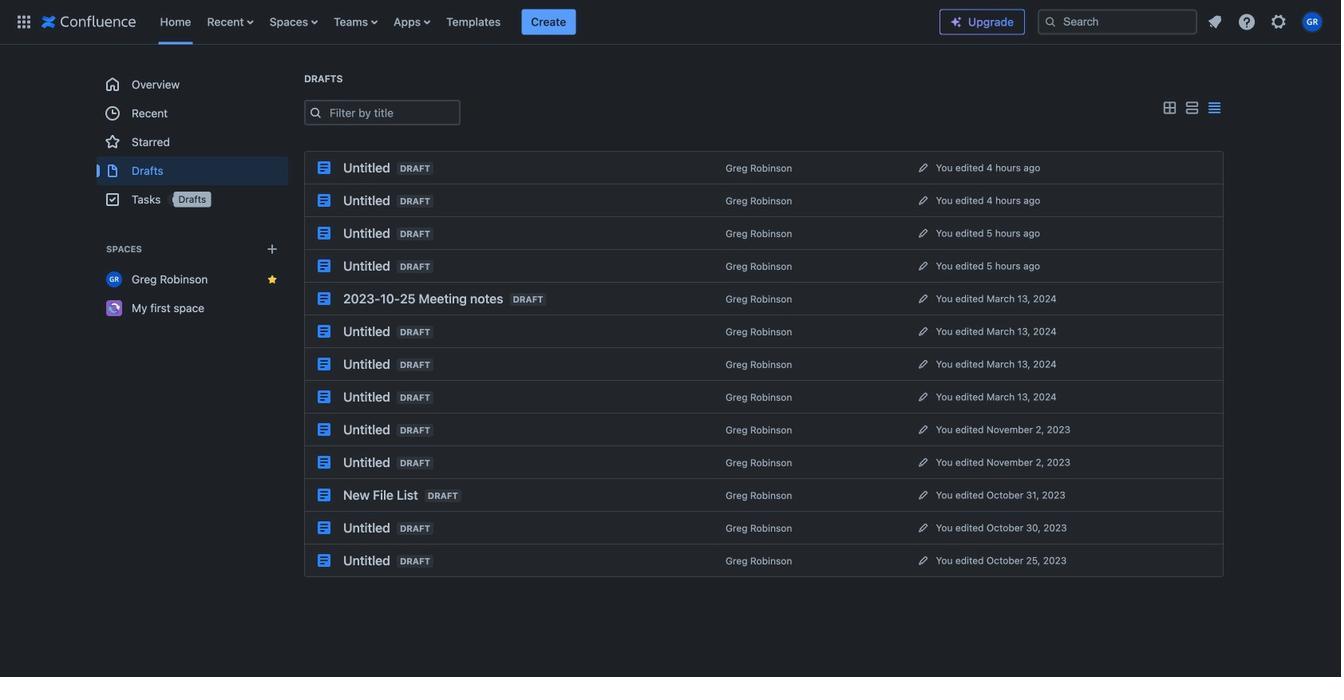 Task type: vqa. For each thing, say whether or not it's contained in the screenshot.
list to the right
yes



Task type: describe. For each thing, give the bounding box(es) containing it.
5 page image from the top
[[318, 423, 331, 436]]

search image
[[1045, 16, 1057, 28]]

Search field
[[1038, 9, 1198, 35]]

settings icon image
[[1270, 12, 1289, 32]]

compact list image
[[1205, 99, 1224, 118]]

unstar this space image
[[266, 273, 279, 286]]

cards image
[[1160, 99, 1180, 118]]

global element
[[10, 0, 940, 44]]

list for premium icon
[[1201, 8, 1332, 36]]

notification icon image
[[1206, 12, 1225, 32]]

list for appswitcher icon
[[152, 0, 940, 44]]

premium image
[[950, 16, 963, 28]]

help icon image
[[1238, 12, 1257, 32]]

1 page image from the top
[[318, 161, 331, 174]]

1 page image from the top
[[318, 194, 331, 207]]

6 page image from the top
[[318, 521, 331, 534]]

7 page image from the top
[[318, 554, 331, 567]]

list item inside global element
[[522, 9, 576, 35]]



Task type: locate. For each thing, give the bounding box(es) containing it.
appswitcher icon image
[[14, 12, 34, 32]]

5 page image from the top
[[318, 489, 331, 502]]

Filter by title field
[[325, 101, 459, 124]]

1 horizontal spatial list
[[1201, 8, 1332, 36]]

2 page image from the top
[[318, 260, 331, 272]]

3 page image from the top
[[318, 325, 331, 338]]

group
[[97, 70, 288, 214]]

4 page image from the top
[[318, 358, 331, 371]]

0 horizontal spatial list
[[152, 0, 940, 44]]

list item
[[522, 9, 576, 35]]

list image
[[1183, 99, 1202, 118]]

confluence image
[[42, 12, 136, 32], [42, 12, 136, 32]]

page image
[[318, 194, 331, 207], [318, 227, 331, 240], [318, 292, 331, 305], [318, 391, 331, 403], [318, 489, 331, 502], [318, 521, 331, 534]]

6 page image from the top
[[318, 456, 331, 469]]

2 page image from the top
[[318, 227, 331, 240]]

None search field
[[1038, 9, 1198, 35]]

banner
[[0, 0, 1342, 45]]

4 page image from the top
[[318, 391, 331, 403]]

list
[[152, 0, 940, 44], [1201, 8, 1332, 36]]

create a space image
[[263, 240, 282, 259]]

page image
[[318, 161, 331, 174], [318, 260, 331, 272], [318, 325, 331, 338], [318, 358, 331, 371], [318, 423, 331, 436], [318, 456, 331, 469], [318, 554, 331, 567]]

3 page image from the top
[[318, 292, 331, 305]]



